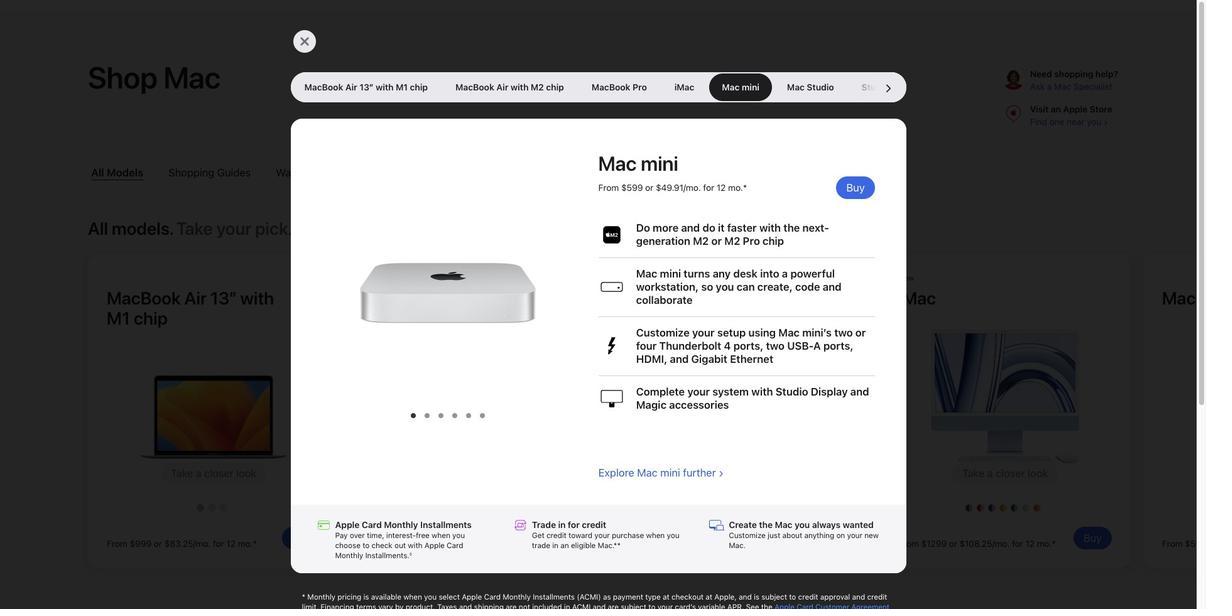 Task type: vqa. For each thing, say whether or not it's contained in the screenshot.
the Buy link corresponding to $999
yes



Task type: locate. For each thing, give the bounding box(es) containing it.
buy for $599
[[846, 182, 865, 194]]

1 horizontal spatial imac
[[898, 288, 936, 309]]

1 horizontal spatial are
[[608, 603, 619, 609]]

display inside studio display button
[[891, 82, 922, 92]]

macbook inside new macbook pro 14" and 16"
[[634, 288, 708, 309]]

m2
[[693, 235, 709, 247], [724, 235, 740, 247], [408, 308, 434, 329]]

your inside complete your system with studio display and magic accessories
[[687, 386, 710, 398]]

1 horizontal spatial chip
[[762, 235, 784, 247]]

1 horizontal spatial is
[[754, 593, 759, 602]]

list
[[88, 164, 684, 183]]

0 horizontal spatial m1 chip
[[107, 308, 168, 329]]

0 horizontal spatial customize
[[636, 327, 690, 339]]

yellow image
[[999, 504, 1007, 512]]

0 horizontal spatial subject
[[621, 603, 646, 609]]

1 vertical spatial display
[[811, 386, 848, 398]]

$599 inside the all models "list"
[[1185, 539, 1206, 549]]

space gray image left 'gold' image
[[197, 504, 204, 512]]

all left models.
[[88, 218, 108, 239]]

mac studio
[[787, 82, 834, 92]]

installments up $91.58
[[420, 520, 472, 530]]

financing
[[321, 603, 354, 609]]

1 horizontal spatial an
[[1051, 104, 1061, 114]]

all left models
[[91, 167, 104, 179]]

tab list containing macbook air 13" with m1 chip
[[291, 72, 1093, 102]]

apple down free at left
[[425, 541, 445, 550]]

1 horizontal spatial card
[[484, 593, 501, 602]]

you down store
[[1087, 117, 1101, 127]]

installments
[[420, 520, 472, 530], [533, 593, 575, 602]]

the inside create the mac you always wanted customize just about anything on your new mac.
[[759, 520, 773, 530]]

store
[[1090, 104, 1112, 114]]

1 horizontal spatial $599
[[1185, 539, 1206, 549]]

for up toward on the bottom
[[568, 520, 580, 530]]

0 horizontal spatial at
[[663, 593, 669, 602]]

customize your setup using mac mini's two or four thunderbolt 4 ports, two usb-a ports, hdmi, and gigabit ethernet
[[636, 327, 866, 366]]

available
[[371, 593, 401, 602]]

macbook air 13" with m1 chip inside the all models "list"
[[107, 288, 274, 329]]

studio
[[807, 82, 834, 92], [862, 82, 889, 92], [775, 386, 808, 398]]

12 inside mac mini dialog
[[717, 183, 726, 193]]

1 vertical spatial m1 chip
[[107, 308, 168, 329]]

to left "save" on the top left
[[304, 167, 314, 179]]

air
[[345, 82, 357, 92], [496, 82, 508, 92], [184, 288, 207, 309], [448, 288, 470, 309]]

1 horizontal spatial mac mini
[[722, 82, 759, 92]]

0 horizontal spatial ports,
[[733, 340, 763, 352]]

silver image right 'gold' image
[[219, 504, 227, 512]]

new inside new macbook pro 14" and 16"
[[634, 274, 651, 283]]

1 new from the left
[[634, 274, 651, 283]]

with
[[376, 82, 394, 92], [511, 82, 528, 92], [759, 222, 781, 234], [240, 288, 274, 309], [371, 308, 404, 329], [751, 386, 773, 398], [408, 541, 422, 550]]

always
[[812, 520, 841, 530]]

air inside button
[[496, 82, 508, 92]]

card down space gray icon
[[447, 541, 463, 550]]

in left acmi
[[564, 603, 570, 609]]

variable
[[698, 603, 725, 609]]

2 vertical spatial in
[[564, 603, 570, 609]]

or right mini's
[[855, 327, 866, 339]]

1 vertical spatial two
[[766, 340, 784, 352]]

mini left mac studio button
[[742, 82, 759, 92]]

buy link
[[836, 177, 875, 199], [282, 527, 320, 550], [546, 527, 584, 550], [810, 527, 848, 550], [1073, 527, 1112, 550]]

1 horizontal spatial silver image
[[1022, 504, 1030, 512]]

ports,
[[733, 340, 763, 352], [823, 340, 853, 352]]

pro inside do more and do it faster with the next- generation m2 or m2 pro chip
[[743, 235, 760, 247]]

from down the mac experience link
[[598, 183, 619, 193]]

1 horizontal spatial from $599
[[1162, 539, 1206, 549]]

1 horizontal spatial ports,
[[823, 340, 853, 352]]

0 horizontal spatial imac
[[674, 82, 694, 92]]

0 vertical spatial customize
[[636, 327, 690, 339]]

your inside create the mac you always wanted customize just about anything on your new mac.
[[847, 531, 862, 540]]

mac m
[[1162, 288, 1206, 309]]

1 vertical spatial the
[[759, 520, 773, 530]]

mac inside create the mac you always wanted customize just about anything on your new mac.
[[775, 520, 792, 530]]

space gray image
[[197, 504, 204, 512], [724, 504, 732, 512]]

12
[[717, 183, 726, 193], [226, 539, 235, 549], [762, 539, 771, 549], [1025, 539, 1035, 549]]

pro inside new macbook pro 14" and 16"
[[712, 288, 739, 309]]

when up product.
[[403, 593, 422, 602]]

silver image right starlight image on the bottom of page
[[489, 504, 496, 512]]

0 horizontal spatial 13"
[[210, 288, 237, 309]]

0 vertical spatial $599
[[621, 183, 643, 193]]

installments up included on the bottom left of page
[[533, 593, 575, 602]]

2 horizontal spatial 13"
[[474, 288, 500, 309]]

when inside the apple card monthly installments pay over time, interest-free when you choose to check out with apple card monthly installments.
[[432, 531, 450, 540]]

mo. up faster
[[728, 183, 743, 193]]

credit up toward on the bottom
[[582, 520, 606, 530]]

silver image inside 24-inch imac available colors: 'list'
[[1022, 504, 1030, 512]]

mac mini inside mac mini button
[[722, 82, 759, 92]]

1 space gray image from the left
[[197, 504, 204, 512]]

mo. left 'anything'
[[773, 539, 788, 549]]

1 vertical spatial installments
[[533, 593, 575, 602]]

and inside mac mini turns any desk into a powerful workstation, so you can create, code and collaborate
[[823, 281, 841, 293]]

0 vertical spatial subject
[[761, 593, 787, 602]]

/mo. for 12 mo. *
[[728, 539, 792, 549]]

apple inside visit an apple store find one near you
[[1063, 104, 1087, 114]]

imac
[[674, 82, 694, 92], [898, 288, 936, 309]]

monthly up not
[[503, 593, 531, 602]]

m1 chip inside the macbook air 13" with m1 chip
[[107, 308, 168, 329]]

m
[[1199, 288, 1206, 309]]

2 ports, from the left
[[823, 340, 853, 352]]

when inside * monthly pricing is available when you select apple card monthly installments (acmi) as payment type at checkout at apple, and is subject to credit approval and credit limit. financing terms vary by product. taxes and shipping are not included in acmi and are subject to your card's variable apr. see the
[[403, 593, 422, 602]]

midnight image
[[466, 504, 474, 512]]

1 horizontal spatial at
[[706, 593, 712, 602]]

your down type
[[657, 603, 673, 609]]

approval
[[820, 593, 850, 602]]

subject down payment at the bottom of page
[[621, 603, 646, 609]]

0 horizontal spatial new
[[634, 274, 651, 283]]

0 vertical spatial macbook air 13" with m1 chip
[[304, 82, 428, 92]]

the left next-
[[783, 222, 800, 234]]

is
[[363, 593, 369, 602], [754, 593, 759, 602]]

buy link for $999
[[282, 527, 320, 550]]

in right the trade
[[552, 541, 558, 550]]

code
[[795, 281, 820, 293]]

1 vertical spatial customize
[[729, 531, 766, 540]]

next-
[[802, 222, 829, 234]]

0 vertical spatial the
[[783, 222, 800, 234]]

$1099
[[393, 539, 419, 549]]

0 horizontal spatial card
[[447, 541, 463, 550]]

13" inside the macbook air 13" with m1 chip
[[210, 288, 237, 309]]

1 vertical spatial chip
[[437, 308, 471, 329]]

from $1299
[[898, 539, 947, 549]]

1 vertical spatial from $599
[[1162, 539, 1206, 549]]

2 is from the left
[[754, 593, 759, 602]]

to down over
[[363, 541, 370, 550]]

the right see
[[761, 603, 772, 609]]

/mo.
[[683, 183, 701, 193], [193, 539, 211, 549], [460, 539, 477, 549], [728, 539, 746, 549], [992, 539, 1010, 549]]

mac mini right "imac" button
[[722, 82, 759, 92]]

0 horizontal spatial pro
[[633, 82, 647, 92]]

from $1099 or $91.58 /mo.
[[371, 539, 477, 549]]

1 horizontal spatial when
[[432, 531, 450, 540]]

mac.
[[729, 541, 746, 550]]

2 horizontal spatial apple
[[1063, 104, 1087, 114]]

two down 'using'
[[766, 340, 784, 352]]

credit
[[582, 520, 606, 530], [546, 531, 567, 540], [798, 593, 818, 602], [867, 593, 887, 602]]

new for macbook pro 14" and 16"
[[634, 274, 651, 283]]

you up about
[[795, 520, 810, 530]]

desk
[[733, 268, 757, 280]]

when right the purchase
[[646, 531, 665, 540]]

0 horizontal spatial are
[[506, 603, 517, 609]]

1 horizontal spatial pro
[[712, 288, 739, 309]]

0 horizontal spatial a
[[782, 268, 788, 280]]

at
[[663, 593, 669, 602], [706, 593, 712, 602]]

mo. inside mac mini dialog
[[728, 183, 743, 193]]

2 vertical spatial the
[[761, 603, 772, 609]]

$108.25
[[959, 539, 992, 549]]

an inside visit an apple store find one near you
[[1051, 104, 1061, 114]]

with inside macbook air with m2 chip button
[[511, 82, 528, 92]]

with inside the macbook air 13" with m1 chip button
[[376, 82, 394, 92]]

customize up the four on the bottom of page
[[636, 327, 690, 339]]

0 horizontal spatial is
[[363, 593, 369, 602]]

get
[[532, 531, 544, 540]]

macbook inside button
[[304, 82, 343, 92]]

customize inside create the mac you always wanted customize just about anything on your new mac.
[[729, 531, 766, 540]]

silver image
[[736, 504, 743, 512], [1022, 504, 1030, 512]]

buy for $1599
[[820, 532, 838, 545]]

with inside the macbook air 13" with m1 chip
[[240, 288, 274, 309]]

apple
[[1063, 104, 1087, 114], [425, 541, 445, 550], [462, 593, 482, 602]]

mo. down macbook air 13" with m1&nbsp;chip available colors: list
[[238, 539, 253, 549]]

$599 down mac mini list
[[1185, 539, 1206, 549]]

at right type
[[663, 593, 669, 602]]

you down any
[[716, 281, 734, 293]]

1 vertical spatial all
[[88, 218, 108, 239]]

2 vertical spatial apple
[[462, 593, 482, 602]]

apple up shipping
[[462, 593, 482, 602]]

from left $999
[[107, 539, 127, 549]]

new inside new imac
[[898, 274, 914, 283]]

apple,
[[714, 593, 737, 602]]

1 horizontal spatial silver image
[[489, 504, 496, 512]]

0 horizontal spatial chip
[[437, 308, 471, 329]]

at up the variable
[[706, 593, 712, 602]]

ports, right a
[[823, 340, 853, 352]]

1 horizontal spatial 13"
[[359, 82, 373, 92]]

a right into
[[782, 268, 788, 280]]

1 vertical spatial macbook air 13" with m1 chip
[[107, 288, 274, 329]]

new for imac
[[898, 274, 914, 283]]

you down space gray icon
[[452, 531, 465, 540]]

2 horizontal spatial pro
[[743, 235, 760, 247]]

from $599 down mac mini list
[[1162, 539, 1206, 549]]

0 horizontal spatial an
[[560, 541, 569, 550]]

0 horizontal spatial installments
[[420, 520, 472, 530]]

explore mac mini further
[[598, 467, 716, 479]]

with inside complete your system with studio display and magic accessories
[[751, 386, 773, 398]]

1 horizontal spatial a
[[1047, 82, 1052, 92]]

1 silver image from the left
[[219, 504, 227, 512]]

13" inside button
[[359, 82, 373, 92]]

*
[[743, 183, 747, 193], [253, 539, 257, 549], [788, 539, 792, 549], [1052, 539, 1056, 549], [302, 593, 305, 602]]

0 vertical spatial a
[[1047, 82, 1052, 92]]

and inside complete your system with studio display and magic accessories
[[850, 386, 869, 398]]

0 vertical spatial m1 chip
[[396, 82, 428, 92]]

or right $999
[[154, 539, 162, 549]]

0 horizontal spatial m2
[[408, 308, 434, 329]]

you inside create the mac you always wanted customize just about anything on your new mac.
[[795, 520, 810, 530]]

from left $1599
[[634, 539, 655, 549]]

0 vertical spatial pro
[[633, 82, 647, 92]]

buy link inside mac mini dialog
[[836, 177, 875, 199]]

your inside customize your setup using mac mini's two or four thunderbolt 4 ports, two usb-a ports, hdmi, and gigabit ethernet
[[692, 327, 715, 339]]

1 vertical spatial a
[[782, 268, 788, 280]]

1 vertical spatial subject
[[621, 603, 646, 609]]

chip inside macbook air 13" and 15" with m2 chip
[[437, 308, 471, 329]]

2 new from the left
[[898, 274, 914, 283]]

blue image
[[965, 504, 973, 512]]

1 horizontal spatial m1 chip
[[396, 82, 428, 92]]

are down as
[[608, 603, 619, 609]]

not
[[519, 603, 530, 609]]

the inside * monthly pricing is available when you select apple card monthly installments (acmi) as payment type at checkout at apple, and is subject to credit approval and credit limit. financing terms vary by product. taxes and shipping are not included in acmi and are subject to your card's variable apr. see the
[[761, 603, 772, 609]]

1 at from the left
[[663, 593, 669, 602]]

0 horizontal spatial $599
[[621, 183, 643, 193]]

1 vertical spatial an
[[560, 541, 569, 550]]

macbook
[[304, 82, 343, 92], [455, 82, 494, 92], [592, 82, 630, 92], [107, 288, 181, 309], [371, 288, 445, 309], [634, 288, 708, 309]]

12 up it
[[717, 183, 726, 193]]

1 vertical spatial apple
[[425, 541, 445, 550]]

just
[[768, 531, 780, 540]]

monthly up limit.
[[307, 593, 335, 602]]

mac mini tab list
[[406, 413, 489, 418]]

0 vertical spatial card
[[447, 541, 463, 550]]

or inside do more and do it faster with the next- generation m2 or m2 pro chip
[[711, 235, 722, 247]]

display
[[891, 82, 922, 92], [811, 386, 848, 398]]

silver image
[[219, 504, 227, 512], [489, 504, 496, 512]]

you right the purchase
[[667, 531, 679, 540]]

macbook pro
[[592, 82, 647, 92]]

are left not
[[506, 603, 517, 609]]

financing image
[[512, 518, 528, 533]]

or $108.25 /mo. for 12 mo. *
[[949, 539, 1056, 549]]

explore
[[598, 467, 634, 479]]

mac.**
[[598, 541, 621, 550]]

0 vertical spatial mac mini
[[722, 82, 759, 92]]

0 vertical spatial installments
[[420, 520, 472, 530]]

$599 down experience
[[621, 183, 643, 193]]

or inside customize your setup using mac mini's two or four thunderbolt 4 ports, two usb-a ports, hdmi, and gigabit ethernet
[[855, 327, 866, 339]]

$599
[[621, 183, 643, 193], [1185, 539, 1206, 549]]

macbook air 13" with m1 chip inside button
[[304, 82, 428, 92]]

1 horizontal spatial display
[[891, 82, 922, 92]]

13" inside macbook air 13" and 15" with m2 chip
[[474, 288, 500, 309]]

installments.
[[365, 552, 409, 560]]

ask
[[1030, 82, 1045, 92]]

card up shipping
[[484, 593, 501, 602]]

1 vertical spatial mac mini
[[598, 152, 678, 176]]

trade
[[532, 520, 556, 530]]

2 silver image from the left
[[489, 504, 496, 512]]

ports, up "ethernet"
[[733, 340, 763, 352]]

you inside mac mini turns any desk into a powerful workstation, so you can create, code and collaborate
[[716, 281, 734, 293]]

chip
[[762, 235, 784, 247], [437, 308, 471, 329]]

a
[[1047, 82, 1052, 92], [782, 268, 788, 280]]

for down green image
[[1012, 539, 1023, 549]]

0 horizontal spatial two
[[766, 340, 784, 352]]

from down mac mini list
[[1162, 539, 1183, 549]]

using
[[748, 327, 776, 339]]

complete
[[636, 386, 685, 398]]

0 vertical spatial display
[[891, 82, 922, 92]]

2 at from the left
[[706, 593, 712, 602]]

is up terms
[[363, 593, 369, 602]]

mac inside the all models "list"
[[1162, 288, 1196, 309]]

0 horizontal spatial macbook air 13" with m1 chip
[[107, 288, 274, 329]]

to left approval
[[789, 593, 796, 602]]

further
[[683, 467, 716, 479]]

gold image
[[208, 504, 215, 512]]

0 horizontal spatial display
[[811, 386, 848, 398]]

1 horizontal spatial space gray image
[[724, 504, 732, 512]]

0 horizontal spatial space gray image
[[197, 504, 204, 512]]

to
[[304, 167, 314, 179], [363, 541, 370, 550], [789, 593, 796, 602], [648, 603, 655, 609]]

2 space gray image from the left
[[724, 504, 732, 512]]

tab list inside mac mini dialog
[[291, 72, 1093, 102]]

or
[[645, 183, 653, 193], [711, 235, 722, 247], [855, 327, 866, 339], [154, 539, 162, 549], [421, 539, 430, 549], [949, 539, 957, 549]]

from $599 inside mac mini dialog
[[598, 183, 643, 193]]

12 down orange image
[[1025, 539, 1035, 549]]

1 horizontal spatial installments
[[533, 593, 575, 602]]

1 vertical spatial pro
[[743, 235, 760, 247]]

for right $49.91
[[703, 183, 714, 193]]

space gray image inside macbook pro 14" and&nbsp;16"
<br /> available colors: list
[[724, 504, 732, 512]]

two right mini's
[[834, 327, 853, 339]]

customize
[[636, 327, 690, 339], [729, 531, 766, 540]]

1 vertical spatial card
[[484, 593, 501, 602]]

space gray image for /mo.
[[724, 504, 732, 512]]

list containing all models
[[88, 164, 684, 183]]

space gray image up create
[[724, 504, 732, 512]]

card inside the apple card monthly installments pay over time, interest-free when you choose to check out with apple card monthly installments.
[[447, 541, 463, 550]]

complete your system with studio display and magic accessories
[[636, 386, 869, 411]]

included
[[532, 603, 562, 609]]

or right $1099
[[421, 539, 430, 549]]

customize down create
[[729, 531, 766, 540]]

air inside macbook air 13" and 15" with m2 chip
[[448, 288, 470, 309]]

an up one
[[1051, 104, 1061, 114]]

green image
[[1011, 504, 1018, 512]]

1 vertical spatial $599
[[1185, 539, 1206, 549]]

all inside list
[[91, 167, 104, 179]]

0 vertical spatial imac
[[674, 82, 694, 92]]

all
[[91, 167, 104, 179], [88, 218, 108, 239]]

when
[[432, 531, 450, 540], [646, 531, 665, 540], [403, 593, 422, 602]]

air inside the macbook air 13" with m1 chip
[[184, 288, 207, 309]]

from
[[598, 183, 619, 193], [107, 539, 127, 549], [371, 539, 391, 549], [634, 539, 655, 549], [898, 539, 919, 549], [1162, 539, 1183, 549]]

/mo. inside mac mini dialog
[[683, 183, 701, 193]]

ask a mac specialist link
[[1030, 82, 1112, 92]]

all for all models. take your pick.
[[88, 218, 108, 239]]

0 vertical spatial chip
[[762, 235, 784, 247]]

a right ask
[[1047, 82, 1052, 92]]

do
[[636, 222, 650, 234]]

payment
[[613, 593, 643, 602]]

apple up near
[[1063, 104, 1087, 114]]

$1599
[[657, 539, 683, 549]]

silver image right green image
[[1022, 504, 1030, 512]]

trade in for credit get credit toward your purchase when you trade in an eligible mac.**
[[532, 520, 679, 550]]

2 vertical spatial pro
[[712, 288, 739, 309]]

or left $49.91
[[645, 183, 653, 193]]

starlight image
[[477, 504, 485, 512]]

the up just at the bottom right
[[759, 520, 773, 530]]

1 vertical spatial imac
[[898, 288, 936, 309]]

2 silver image from the left
[[1022, 504, 1030, 512]]

from $599
[[598, 183, 643, 193], [1162, 539, 1206, 549]]

buy for $1099
[[556, 532, 574, 545]]

card
[[447, 541, 463, 550], [484, 593, 501, 602]]

generation
[[636, 235, 690, 247]]

0 horizontal spatial silver image
[[736, 504, 743, 512]]

mac inside customize your setup using mac mini's two or four thunderbolt 4 ports, two usb-a ports, hdmi, and gigabit ethernet
[[778, 327, 800, 339]]

acmi
[[572, 603, 591, 609]]

1 horizontal spatial macbook air 13" with m1 chip
[[304, 82, 428, 92]]

0 vertical spatial from $599
[[598, 183, 643, 193]]

subject right apple, at the bottom of page
[[761, 593, 787, 602]]

mini up workstation, on the top right of page
[[660, 268, 681, 280]]

your up mac.**
[[594, 531, 610, 540]]

two
[[834, 327, 853, 339], [766, 340, 784, 352]]

one
[[1049, 117, 1064, 127]]

you up product.
[[424, 593, 437, 602]]

from $599 inside the all models "list"
[[1162, 539, 1206, 549]]

1 horizontal spatial apple
[[462, 593, 482, 602]]

space gray image
[[455, 504, 462, 512]]

from $599 down the mac experience link
[[598, 183, 643, 193]]

macbook inside macbook air 13" and 15" with m2 chip
[[371, 288, 445, 309]]

0 horizontal spatial from $599
[[598, 183, 643, 193]]

is up see
[[754, 593, 759, 602]]

mac mini up $49.91
[[598, 152, 678, 176]]

0 horizontal spatial silver image
[[219, 504, 227, 512]]

an left eligible
[[560, 541, 569, 550]]

apple inside * monthly pricing is available when you select apple card monthly installments (acmi) as payment type at checkout at apple, and is subject to credit approval and credit limit. financing terms vary by product. taxes and shipping are not included in acmi and are subject to your card's variable apr. see the
[[462, 593, 482, 602]]

2 horizontal spatial when
[[646, 531, 665, 540]]

pink image
[[977, 504, 984, 512]]

purple image
[[988, 504, 996, 512]]

mac mini dialog
[[291, 0, 1206, 609]]

shopping guides
[[168, 167, 251, 179]]

$999
[[130, 539, 151, 549]]

in right trade
[[558, 520, 566, 530]]

mac inside list
[[585, 167, 606, 179]]

wanted
[[843, 520, 874, 530]]

chip inside do more and do it faster with the next- generation m2 or m2 pro chip
[[762, 235, 784, 247]]

0 vertical spatial apple
[[1063, 104, 1087, 114]]

or down it
[[711, 235, 722, 247]]

with inside macbook air 13" and 15" with m2 chip
[[371, 308, 404, 329]]

and inside do more and do it faster with the next- generation m2 or m2 pro chip
[[681, 222, 700, 234]]

installments inside the apple card monthly installments pay over time, interest-free when you choose to check out with apple card monthly installments.
[[420, 520, 472, 530]]

help?
[[1095, 69, 1118, 79]]

1 horizontal spatial new
[[898, 274, 914, 283]]

24-inch imac available colors: list
[[879, 489, 1131, 512]]

accessories
[[669, 399, 729, 411]]

mac inside "need shopping help? ask a mac specialist"
[[1054, 82, 1071, 92]]

when right free at left
[[432, 531, 450, 540]]

1 horizontal spatial subject
[[761, 593, 787, 602]]

your down wanted
[[847, 531, 862, 540]]

your up thunderbolt
[[692, 327, 715, 339]]

m1 chip inside button
[[396, 82, 428, 92]]

mini inside button
[[742, 82, 759, 92]]

apple inside the apple card monthly installments pay over time, interest-free when you choose to check out with apple card monthly installments.
[[425, 541, 445, 550]]

$83.25
[[164, 539, 193, 549]]

tab list
[[291, 72, 1093, 102]]

0 horizontal spatial when
[[403, 593, 422, 602]]

0 vertical spatial an
[[1051, 104, 1061, 114]]

0 vertical spatial two
[[834, 327, 853, 339]]

your up accessories
[[687, 386, 710, 398]]

silver image left space black icon
[[736, 504, 743, 512]]

0 vertical spatial all
[[91, 167, 104, 179]]

buy inside mac mini dialog
[[846, 182, 865, 194]]



Task type: describe. For each thing, give the bounding box(es) containing it.
collaborate
[[636, 294, 693, 307]]

2 are from the left
[[608, 603, 619, 609]]

explore mac mini further link
[[598, 467, 724, 479]]

for inside trade in for credit get credit toward your purchase when you trade in an eligible mac.**
[[568, 520, 580, 530]]

gigabit
[[691, 353, 727, 366]]

front, angled view showing mac mini with the apple logo on top. image
[[333, 189, 562, 398]]

all for all models
[[91, 167, 104, 179]]

monthly down choose
[[335, 552, 363, 560]]

mac mini button
[[708, 72, 773, 102]]

◊
[[409, 552, 412, 557]]

the mac experience
[[564, 167, 662, 179]]

or right $1299
[[949, 539, 957, 549]]

your right the take
[[216, 218, 251, 239]]

13" for from $1099 or $91.58 /mo.
[[474, 288, 500, 309]]

$91.58
[[432, 539, 460, 549]]

shipping
[[474, 603, 504, 609]]

mini inside mac mini turns any desk into a powerful workstation, so you can create, code and collaborate
[[660, 268, 681, 280]]

13" for from $999 or $83.25 /mo. for 12 mo. *
[[210, 288, 237, 309]]

time,
[[367, 531, 384, 540]]

free
[[416, 531, 430, 540]]

visit an apple store find one near you
[[1030, 104, 1112, 127]]

in inside * monthly pricing is available when you select apple card monthly installments (acmi) as payment type at checkout at apple, and is subject to credit approval and credit limit. financing terms vary by product. taxes and shipping are not included in acmi and are subject to your card's variable apr. see the
[[564, 603, 570, 609]]

$49.91
[[656, 183, 683, 193]]

anything
[[804, 531, 834, 540]]

macbook pro button
[[578, 72, 661, 102]]

1 vertical spatial in
[[552, 541, 558, 550]]

macbook air 13" and 15" with m2 chip
[[371, 288, 564, 329]]

apple card
[[335, 520, 382, 530]]

need
[[1030, 69, 1052, 79]]

product.
[[406, 603, 435, 609]]

all models link
[[91, 167, 143, 181]]

pro inside macbook pro button
[[633, 82, 647, 92]]

with inside do more and do it faster with the next- generation m2 or m2 pro chip
[[759, 222, 781, 234]]

models.
[[112, 218, 174, 239]]

from up installments.
[[371, 539, 391, 549]]

shopping
[[168, 167, 214, 179]]

studio display
[[862, 82, 922, 92]]

macbook air with m2 chip button
[[442, 72, 578, 102]]

macbook air with m2 chip
[[455, 82, 564, 92]]

for right "mac."
[[748, 539, 759, 549]]

$599 inside mac mini dialog
[[621, 183, 643, 193]]

you inside the apple card monthly installments pay over time, interest-free when you choose to check out with apple card monthly installments.
[[452, 531, 465, 540]]

buy link for $599
[[836, 177, 875, 199]]

mo. down orange image
[[1037, 539, 1052, 549]]

imac inside the all models "list"
[[898, 288, 936, 309]]

financing image
[[316, 518, 331, 533]]

create the mac you always wanted customize just about anything on your new mac.
[[729, 520, 879, 550]]

interest-
[[386, 531, 416, 540]]

12 left about
[[762, 539, 771, 549]]

mini up $49.91
[[641, 152, 678, 176]]

all models list
[[0, 248, 1206, 594]]

gallery group
[[322, 174, 1206, 425]]

from $999 or $83.25 /mo. for 12 mo. *
[[107, 539, 257, 549]]

0 horizontal spatial mac mini
[[598, 152, 678, 176]]

imac inside button
[[674, 82, 694, 92]]

15"
[[537, 288, 564, 309]]

$1299
[[921, 539, 947, 549]]

1 silver image from the left
[[736, 504, 743, 512]]

powerful
[[790, 268, 835, 280]]

2 horizontal spatial m2
[[724, 235, 740, 247]]

to down type
[[648, 603, 655, 609]]

space gray image for or $83.25
[[197, 504, 204, 512]]

ethernet
[[730, 353, 773, 366]]

studio inside complete your system with studio display and magic accessories
[[775, 386, 808, 398]]

toward
[[569, 531, 592, 540]]

close image
[[298, 35, 311, 48]]

shopping guides link
[[168, 167, 251, 180]]

from inside mac mini dialog
[[598, 183, 619, 193]]

m2 inside macbook air 13" and 15" with m2 chip
[[408, 308, 434, 329]]

from left $1299
[[898, 539, 919, 549]]

1 ports, from the left
[[733, 340, 763, 352]]

macbook air 13" with m1&nbsp;chip available colors: list
[[88, 489, 339, 512]]

a
[[813, 340, 821, 352]]

the inside do more and do it faster with the next- generation m2 or m2 pro chip
[[783, 222, 800, 234]]

an inside trade in for credit get credit toward your purchase when you trade in an eligible mac.**
[[560, 541, 569, 550]]

new
[[864, 531, 879, 540]]

the mac experience link
[[564, 167, 662, 180]]

1 is from the left
[[363, 593, 369, 602]]

terms
[[356, 603, 376, 609]]

select
[[439, 593, 460, 602]]

on
[[836, 531, 845, 540]]

mac mini turns any desk into a powerful workstation, so you can create, code and collaborate
[[636, 268, 841, 307]]

buy for $1299
[[1083, 532, 1102, 545]]

create
[[729, 520, 757, 530]]

m2 chip
[[531, 82, 564, 92]]

mini's
[[802, 327, 832, 339]]

buy link for $1599
[[810, 527, 848, 550]]

it
[[718, 222, 725, 234]]

when inside trade in for credit get credit toward your purchase when you trade in an eligible mac.**
[[646, 531, 665, 540]]

all models
[[91, 167, 143, 179]]

do more and do it faster with the next- generation m2 or m2 pro chip
[[636, 222, 829, 247]]

to inside the apple card monthly installments pay over time, interest-free when you choose to check out with apple card monthly installments.
[[363, 541, 370, 550]]

mini left further at the right of page
[[660, 467, 680, 479]]

into
[[760, 268, 779, 280]]

pay
[[335, 531, 348, 540]]

and inside macbook air 13" and 15" with m2 chip
[[504, 288, 534, 309]]

about
[[782, 531, 802, 540]]

setup
[[717, 327, 746, 339]]

for down 'gold' image
[[213, 539, 224, 549]]

a inside mac mini turns any desk into a powerful workstation, so you can create, code and collaborate
[[782, 268, 788, 280]]

12 down macbook air 13" with m1&nbsp;chip available colors: list
[[226, 539, 235, 549]]

all models. take your pick.
[[88, 218, 292, 239]]

specialist
[[1074, 82, 1112, 92]]

monthly up interest-
[[384, 520, 418, 530]]

shop
[[88, 60, 158, 96]]

your inside trade in for credit get credit toward your purchase when you trade in an eligible mac.**
[[594, 531, 610, 540]]

buy link for $1099
[[546, 527, 584, 550]]

buy link for $1299
[[1073, 527, 1112, 550]]

workstation,
[[636, 281, 699, 293]]

credit down trade
[[546, 531, 567, 540]]

* inside * monthly pricing is available when you select apple card monthly installments (acmi) as payment type at checkout at apple, and is subject to credit approval and credit limit. financing terms vary by product. taxes and shipping are not included in acmi and are subject to your card's variable apr. see the
[[302, 593, 305, 602]]

1 horizontal spatial m2
[[693, 235, 709, 247]]

you inside visit an apple store find one near you
[[1087, 117, 1101, 127]]

mac studio button
[[773, 72, 848, 102]]

out
[[395, 541, 406, 550]]

card's
[[675, 603, 696, 609]]

take
[[177, 218, 213, 239]]

display inside complete your system with studio display and magic accessories
[[811, 386, 848, 398]]

installments inside * monthly pricing is available when you select apple card monthly installments (acmi) as payment type at checkout at apple, and is subject to credit approval and credit limit. financing terms vary by product. taxes and shipping are not included in acmi and are subject to your card's variable apr. see the
[[533, 593, 575, 602]]

limit.
[[302, 603, 319, 609]]

macbook pro 14" and&nbsp;16"
<br /> available colors: list
[[616, 489, 867, 512]]

check
[[372, 541, 392, 550]]

a inside "need shopping help? ask a mac specialist"
[[1047, 82, 1052, 92]]

macbook air 13" and 15" with m2 chip available colors: list
[[352, 489, 603, 512]]

do
[[702, 222, 715, 234]]

by
[[395, 603, 404, 609]]

hdmi,
[[636, 353, 667, 366]]

(acmi)
[[577, 593, 601, 602]]

models
[[107, 167, 143, 179]]

mac mini list
[[1143, 497, 1206, 512]]

apple card monthly installments pay over time, interest-free when you choose to check out with apple card monthly installments.
[[335, 520, 472, 560]]

mac inside mac mini turns any desk into a powerful workstation, so you can create, code and collaborate
[[636, 268, 657, 280]]

air inside button
[[345, 82, 357, 92]]

and 16"
[[772, 288, 833, 309]]

0 vertical spatial in
[[558, 520, 566, 530]]

ways to save link
[[276, 167, 340, 180]]

ways
[[276, 167, 302, 179]]

buy for $999
[[292, 532, 310, 545]]

1 are from the left
[[506, 603, 517, 609]]

credit left approval
[[798, 593, 818, 602]]

taxes
[[437, 603, 457, 609]]

customize inside customize your setup using mac mini's two or four thunderbolt 4 ports, two usb-a ports, hdmi, and gigabit ethernet
[[636, 327, 690, 339]]

eligible
[[571, 541, 596, 550]]

faster
[[727, 222, 757, 234]]

card inside * monthly pricing is available when you select apple card monthly installments (acmi) as payment type at checkout at apple, and is subject to credit approval and credit limit. financing terms vary by product. taxes and shipping are not included in acmi and are subject to your card's variable apr. see the
[[484, 593, 501, 602]]

type
[[645, 593, 661, 602]]

your inside * monthly pricing is available when you select apple card monthly installments (acmi) as payment type at checkout at apple, and is subject to credit approval and credit limit. financing terms vary by product. taxes and shipping are not included in acmi and are subject to your card's variable apr. see the
[[657, 603, 673, 609]]

to inside ways to save link
[[304, 167, 314, 179]]

orange image
[[1033, 504, 1041, 512]]

credit right approval
[[867, 593, 887, 602]]

or $49.91 /mo. for 12 mo. *
[[645, 183, 747, 193]]

macbook inside the macbook air 13" with m1 chip
[[107, 288, 181, 309]]

four
[[636, 340, 657, 352]]

with inside the apple card monthly installments pay over time, interest-free when you choose to check out with apple card monthly installments.
[[408, 541, 422, 550]]

and inside customize your setup using mac mini's two or four thunderbolt 4 ports, two usb-a ports, hdmi, and gigabit ethernet
[[670, 353, 689, 366]]

you inside * monthly pricing is available when you select apple card monthly installments (acmi) as payment type at checkout at apple, and is subject to credit approval and credit limit. financing terms vary by product. taxes and shipping are not included in acmi and are subject to your card's variable apr. see the
[[424, 593, 437, 602]]

you inside trade in for credit get credit toward your purchase when you trade in an eligible mac.**
[[667, 531, 679, 540]]

space black image
[[747, 504, 754, 512]]

as
[[603, 593, 611, 602]]



